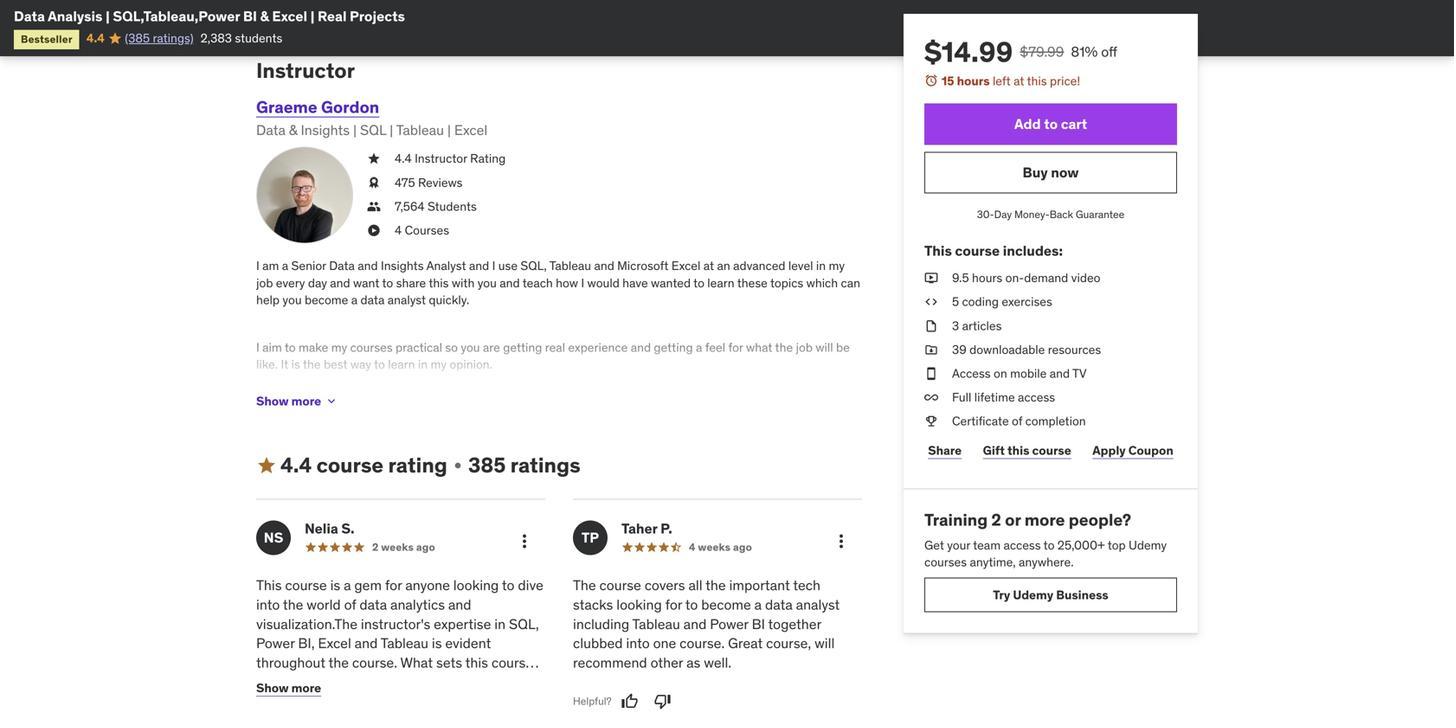 Task type: describe. For each thing, give the bounding box(es) containing it.
39
[[953, 342, 967, 358]]

30-day money-back guarantee
[[977, 208, 1125, 221]]

learning
[[256, 712, 306, 714]]

which
[[807, 275, 838, 291]]

& inside graeme gordon data & insights | sql | tableau | excel
[[289, 121, 298, 139]]

tp
[[582, 529, 599, 547]]

ago for p.
[[733, 541, 752, 554]]

this inside the instructor's expertise in sql, power bi, excel and tableau is evident throughout the course. what sets this course apart is its seamless integration of these four essential tools. the step-by-step approach to learning sql laid a strong foundation, an
[[466, 654, 488, 672]]

training 2 or more people? get your team access to 25,000+ top udemy courses anytime, anywhere.
[[925, 510, 1167, 570]]

graeme
[[256, 97, 318, 117]]

4 courses
[[395, 223, 449, 238]]

1 vertical spatial instructor
[[415, 151, 467, 166]]

course for the course covers all the important tech stacks looking for to become a data analyst including tableau and power bi together clubbed into one course. great   course, will recommend other as well.
[[600, 577, 642, 594]]

job inside i aim to make my courses practical so you are getting real experience and getting a feel for what the job will be like. it is the best way to learn in my opinion.
[[796, 340, 813, 356]]

buy now
[[1023, 164, 1079, 181]]

xsmall image for full
[[925, 389, 939, 406]]

the instructor's expertise in sql, power bi, excel and tableau is evident throughout the course. what sets this course apart is its seamless integration of these four essential tools. the step-by-step approach to learning sql laid a strong foundation, an
[[256, 615, 545, 714]]

by-
[[411, 693, 431, 711]]

1 vertical spatial my
[[331, 340, 347, 356]]

0 vertical spatial &
[[260, 7, 269, 25]]

to right wanted
[[694, 275, 705, 291]]

an
[[717, 258, 731, 274]]

course for this course includes:
[[955, 242, 1000, 260]]

2 vertical spatial the
[[351, 693, 375, 711]]

xsmall image for 4.4 instructor rating
[[367, 150, 381, 167]]

tableau inside graeme gordon data & insights | sql | tableau | excel
[[396, 121, 444, 139]]

wanted
[[651, 275, 691, 291]]

data inside this course is a gem for anyone looking to dive into the world of data analytics and visualization.
[[360, 596, 387, 614]]

additional actions for review by taher p. image
[[831, 531, 852, 552]]

2 inside training 2 or more people? get your team access to 25,000+ top udemy courses anytime, anywhere.
[[992, 510, 1002, 531]]

0 vertical spatial of
[[1012, 414, 1023, 429]]

teach
[[523, 275, 553, 291]]

the right what
[[775, 340, 793, 356]]

what
[[401, 654, 433, 672]]

video
[[1072, 270, 1101, 286]]

more for first show more button from the bottom of the page
[[292, 681, 321, 696]]

for inside this course is a gem for anyone looking to dive into the world of data analytics and visualization.
[[385, 577, 402, 594]]

articles
[[963, 318, 1002, 334]]

4.4 for 4.4 course rating
[[281, 453, 312, 479]]

resources
[[1048, 342, 1102, 358]]

and down use
[[500, 275, 520, 291]]

mobile
[[1011, 366, 1047, 381]]

the inside the instructor's expertise in sql, power bi, excel and tableau is evident throughout the course. what sets this course apart is its seamless integration of these four essential tools. the step-by-step approach to learning sql laid a strong foundation, an
[[329, 654, 349, 672]]

2 show from the top
[[256, 681, 289, 696]]

completion
[[1026, 414, 1086, 429]]

apply coupon
[[1093, 443, 1174, 458]]

business
[[1057, 587, 1109, 603]]

to right want
[[382, 275, 393, 291]]

certificate of completion
[[953, 414, 1086, 429]]

and up the would
[[594, 258, 615, 274]]

top
[[1108, 538, 1126, 553]]

ago for s.
[[416, 541, 435, 554]]

insights inside graeme gordon data & insights | sql | tableau | excel
[[301, 121, 350, 139]]

more inside training 2 or more people? get your team access to 25,000+ top udemy courses anytime, anywhere.
[[1025, 510, 1066, 531]]

best
[[324, 357, 348, 372]]

can
[[841, 275, 861, 291]]

475
[[395, 175, 415, 190]]

i am a senior data and insights analyst and i use sql, tableau and microsoft excel at an advanced level in my job every day and want to share this with you and teach how i would have wanted to learn these topics which can help you become a data analyst quickly.
[[256, 258, 861, 308]]

9.5
[[953, 270, 970, 286]]

course down completion at the right
[[1033, 443, 1072, 458]]

0 horizontal spatial 2
[[372, 541, 379, 554]]

courses inside training 2 or more people? get your team access to 25,000+ top udemy courses anytime, anywhere.
[[925, 555, 967, 570]]

a inside the instructor's expertise in sql, power bi, excel and tableau is evident throughout the course. what sets this course apart is its seamless integration of these four essential tools. the step-by-step approach to learning sql laid a strong foundation, an
[[365, 712, 372, 714]]

xsmall image for 39
[[925, 341, 939, 358]]

people?
[[1069, 510, 1132, 531]]

topics
[[771, 275, 804, 291]]

4.4 for 4.4
[[86, 30, 105, 46]]

tools.
[[315, 693, 349, 711]]

3 articles
[[953, 318, 1002, 334]]

gift this course link
[[980, 434, 1076, 468]]

including
[[573, 615, 630, 633]]

these inside the instructor's expertise in sql, power bi, excel and tableau is evident throughout the course. what sets this course apart is its seamless integration of these four essential tools. the step-by-step approach to learning sql laid a strong foundation, an
[[471, 674, 506, 691]]

9.5 hours on-demand video
[[953, 270, 1101, 286]]

a inside this course is a gem for anyone looking to dive into the world of data analytics and visualization.
[[344, 577, 351, 594]]

senior
[[291, 258, 326, 274]]

15
[[942, 73, 955, 89]]

nelia
[[305, 520, 338, 538]]

strong
[[375, 712, 415, 714]]

excel inside graeme gordon data & insights | sql | tableau | excel
[[454, 121, 488, 139]]

i right how
[[581, 275, 585, 291]]

money-
[[1015, 208, 1050, 221]]

price!
[[1050, 73, 1081, 89]]

in inside the instructor's expertise in sql, power bi, excel and tableau is evident throughout the course. what sets this course apart is its seamless integration of these four essential tools. the step-by-step approach to learning sql laid a strong foundation, an
[[495, 615, 506, 633]]

of inside the instructor's expertise in sql, power bi, excel and tableau is evident throughout the course. what sets this course apart is its seamless integration of these four essential tools. the step-by-step approach to learning sql laid a strong foundation, an
[[456, 674, 468, 691]]

these inside i am a senior data and insights analyst and i use sql, tableau and microsoft excel at an advanced level in my job every day and want to share this with you and teach how i would have wanted to learn these topics which can help you become a data analyst quickly.
[[738, 275, 768, 291]]

$79.99
[[1020, 43, 1065, 61]]

the inside the course covers all the important tech stacks looking for to become a data analyst including tableau and power bi together clubbed into one course. great   course, will recommend other as well.
[[706, 577, 726, 594]]

0 vertical spatial at
[[1014, 73, 1025, 89]]

0 vertical spatial you
[[478, 275, 497, 291]]

become inside i am a senior data and insights analyst and i use sql, tableau and microsoft excel at an advanced level in my job every day and want to share this with you and teach how i would have wanted to learn these topics which can help you become a data analyst quickly.
[[305, 292, 348, 308]]

data inside the course covers all the important tech stacks looking for to become a data analyst including tableau and power bi together clubbed into one course. great   course, will recommend other as well.
[[765, 596, 793, 614]]

2,383
[[201, 30, 232, 46]]

access
[[953, 366, 991, 381]]

in inside i aim to make my courses practical so you are getting real experience and getting a feel for what the job will be like. it is the best way to learn in my opinion.
[[418, 357, 428, 372]]

4.4 course rating
[[281, 453, 448, 479]]

share
[[396, 275, 426, 291]]

is left its
[[292, 674, 302, 691]]

step
[[431, 693, 459, 711]]

to inside this course is a gem for anyone looking to dive into the world of data analytics and visualization.
[[502, 577, 515, 594]]

4 for 4 courses
[[395, 223, 402, 238]]

i inside i aim to make my courses practical so you are getting real experience and getting a feel for what the job will be like. it is the best way to learn in my opinion.
[[256, 340, 260, 356]]

0 vertical spatial access
[[1018, 390, 1056, 405]]

this course is a gem for anyone looking to dive into the world of data analytics and visualization.
[[256, 577, 544, 633]]

to inside the course covers all the important tech stacks looking for to become a data analyst including tableau and power bi together clubbed into one course. great   course, will recommend other as well.
[[686, 596, 698, 614]]

gordon
[[321, 97, 379, 117]]

left
[[993, 73, 1011, 89]]

i left am
[[256, 258, 260, 274]]

analytics
[[391, 596, 445, 614]]

the down the make
[[303, 357, 321, 372]]

to up it
[[285, 340, 296, 356]]

add to cart button
[[925, 104, 1178, 145]]

the inside this course is a gem for anyone looking to dive into the world of data analytics and visualization.
[[283, 596, 303, 614]]

add
[[1015, 115, 1041, 133]]

excel inside the instructor's expertise in sql, power bi, excel and tableau is evident throughout the course. what sets this course apart is its seamless integration of these four essential tools. the step-by-step approach to learning sql laid a strong foundation, an
[[318, 635, 351, 653]]

your
[[948, 538, 971, 553]]

2 weeks ago
[[372, 541, 435, 554]]

xsmall image for 7,564 students
[[367, 198, 381, 215]]

help
[[256, 292, 280, 308]]

essential
[[256, 693, 312, 711]]

looking inside this course is a gem for anyone looking to dive into the world of data analytics and visualization.
[[454, 577, 499, 594]]

excel inside i am a senior data and insights analyst and i use sql, tableau and microsoft excel at an advanced level in my job every day and want to share this with you and teach how i would have wanted to learn these topics which can help you become a data analyst quickly.
[[672, 258, 701, 274]]

share
[[928, 443, 962, 458]]

course. inside the instructor's expertise in sql, power bi, excel and tableau is evident throughout the course. what sets this course apart is its seamless integration of these four essential tools. the step-by-step approach to learning sql laid a strong foundation, an
[[352, 654, 397, 672]]

world
[[307, 596, 341, 614]]

this course includes:
[[925, 242, 1063, 260]]

a right am
[[282, 258, 289, 274]]

recommend
[[573, 654, 647, 672]]

weeks for s.
[[381, 541, 414, 554]]

important
[[730, 577, 790, 594]]

sql inside graeme gordon data & insights | sql | tableau | excel
[[360, 121, 386, 139]]

a down want
[[351, 292, 358, 308]]

approach
[[462, 693, 520, 711]]

and inside the instructor's expertise in sql, power bi, excel and tableau is evident throughout the course. what sets this course apart is its seamless integration of these four essential tools. the step-by-step approach to learning sql laid a strong foundation, an
[[355, 635, 378, 653]]

4 weeks ago
[[689, 541, 752, 554]]

learn inside i am a senior data and insights analyst and i use sql, tableau and microsoft excel at an advanced level in my job every day and want to share this with you and teach how i would have wanted to learn these topics which can help you become a data analyst quickly.
[[708, 275, 735, 291]]

graeme gordon link
[[256, 97, 379, 117]]

share button
[[925, 434, 966, 468]]

this right gift
[[1008, 443, 1030, 458]]

(385
[[125, 30, 150, 46]]

385 ratings
[[468, 453, 581, 479]]

become inside the course covers all the important tech stacks looking for to become a data analyst including tableau and power bi together clubbed into one course. great   course, will recommend other as well.
[[702, 596, 751, 614]]

job inside i am a senior data and insights analyst and i use sql, tableau and microsoft excel at an advanced level in my job every day and want to share this with you and teach how i would have wanted to learn these topics which can help you become a data analyst quickly.
[[256, 275, 273, 291]]

this left price!
[[1027, 73, 1047, 89]]

and up with
[[469, 258, 489, 274]]

2 show more button from the top
[[256, 672, 321, 706]]

and up want
[[358, 258, 378, 274]]

xsmall image down best
[[325, 395, 339, 408]]

ratings)
[[153, 30, 194, 46]]

guarantee
[[1076, 208, 1125, 221]]

lifetime
[[975, 390, 1015, 405]]

nelia s.
[[305, 520, 355, 538]]

30-
[[977, 208, 995, 221]]

am
[[263, 258, 279, 274]]

bestseller
[[21, 32, 73, 46]]

rating
[[470, 151, 506, 166]]

are
[[483, 340, 500, 356]]

is inside i aim to make my courses practical so you are getting real experience and getting a feel for what the job will be like. it is the best way to learn in my opinion.
[[292, 357, 300, 372]]

course. inside the course covers all the important tech stacks looking for to become a data analyst including tableau and power bi together clubbed into one course. great   course, will recommend other as well.
[[680, 635, 725, 653]]

bi,
[[298, 635, 315, 653]]

what
[[746, 340, 773, 356]]

quickly.
[[429, 292, 470, 308]]

this for this course includes:
[[925, 242, 952, 260]]

my inside i am a senior data and insights analyst and i use sql, tableau and microsoft excel at an advanced level in my job every day and want to share this with you and teach how i would have wanted to learn these topics which can help you become a data analyst quickly.
[[829, 258, 845, 274]]

1 getting from the left
[[503, 340, 542, 356]]

real
[[318, 7, 347, 25]]

sql, inside the instructor's expertise in sql, power bi, excel and tableau is evident throughout the course. what sets this course apart is its seamless integration of these four essential tools. the step-by-step approach to learning sql laid a strong foundation, an
[[509, 615, 539, 633]]

for inside the course covers all the important tech stacks looking for to become a data analyst including tableau and power bi together clubbed into one course. great   course, will recommend other as well.
[[666, 596, 683, 614]]

to inside button
[[1045, 115, 1058, 133]]

475 reviews
[[395, 175, 463, 190]]

its
[[306, 674, 321, 691]]

step-
[[378, 693, 411, 711]]

microsoft
[[618, 258, 669, 274]]



Task type: vqa. For each thing, say whether or not it's contained in the screenshot.
Lecture inside the Lecture • 0m
no



Task type: locate. For each thing, give the bounding box(es) containing it.
and inside this course is a gem for anyone looking to dive into the world of data analytics and visualization.
[[448, 596, 472, 614]]

mark review by taher p. as unhelpful image
[[654, 693, 672, 710]]

1 horizontal spatial analyst
[[796, 596, 840, 614]]

job
[[256, 275, 273, 291], [796, 340, 813, 356]]

more for second show more button from the bottom of the page
[[292, 393, 321, 409]]

xsmall image for 3 articles
[[925, 318, 939, 335]]

1 vertical spatial these
[[471, 674, 506, 691]]

the for stacks
[[573, 577, 596, 594]]

access down mobile
[[1018, 390, 1056, 405]]

1 vertical spatial sql
[[310, 712, 336, 714]]

this for this course is a gem for anyone looking to dive into the world of data analytics and visualization.
[[256, 577, 282, 594]]

bi inside the course covers all the important tech stacks looking for to become a data analyst including tableau and power bi together clubbed into one course. great   course, will recommend other as well.
[[752, 615, 765, 633]]

0 horizontal spatial courses
[[350, 340, 393, 356]]

data inside i am a senior data and insights analyst and i use sql, tableau and microsoft excel at an advanced level in my job every day and want to share this with you and teach how i would have wanted to learn these topics which can help you become a data analyst quickly.
[[361, 292, 385, 308]]

0 vertical spatial sql
[[360, 121, 386, 139]]

sql, inside i am a senior data and insights analyst and i use sql, tableau and microsoft excel at an advanced level in my job every day and want to share this with you and teach how i would have wanted to learn these topics which can help you become a data analyst quickly.
[[521, 258, 547, 274]]

course for this course is a gem for anyone looking to dive into the world of data analytics and visualization.
[[285, 577, 327, 594]]

of inside this course is a gem for anyone looking to dive into the world of data analytics and visualization.
[[344, 596, 356, 614]]

0 horizontal spatial bi
[[243, 7, 257, 25]]

into inside the course covers all the important tech stacks looking for to become a data analyst including tableau and power bi together clubbed into one course. great   course, will recommend other as well.
[[626, 635, 650, 653]]

the for excel
[[335, 615, 358, 633]]

advanced
[[734, 258, 786, 274]]

1 show from the top
[[256, 393, 289, 409]]

and inside i aim to make my courses practical so you are getting real experience and getting a feel for what the job will be like. it is the best way to learn in my opinion.
[[631, 340, 651, 356]]

analyst inside i am a senior data and insights analyst and i use sql, tableau and microsoft excel at an advanced level in my job every day and want to share this with you and teach how i would have wanted to learn these topics which can help you become a data analyst quickly.
[[388, 292, 426, 308]]

sql
[[360, 121, 386, 139], [310, 712, 336, 714]]

1 horizontal spatial at
[[1014, 73, 1025, 89]]

1 vertical spatial show more
[[256, 681, 321, 696]]

at right the left
[[1014, 73, 1025, 89]]

1 horizontal spatial insights
[[381, 258, 424, 274]]

xsmall image for access on mobile and tv
[[925, 365, 939, 382]]

more right or on the right of page
[[1025, 510, 1066, 531]]

practical
[[396, 340, 442, 356]]

show more inside button
[[256, 393, 321, 409]]

xsmall image left 9.5
[[925, 270, 939, 287]]

0 horizontal spatial getting
[[503, 340, 542, 356]]

more
[[292, 393, 321, 409], [1025, 510, 1066, 531], [292, 681, 321, 696]]

1 horizontal spatial weeks
[[698, 541, 731, 554]]

power inside the course covers all the important tech stacks looking for to become a data analyst including tableau and power bi together clubbed into one course. great   course, will recommend other as well.
[[710, 615, 749, 633]]

these up approach
[[471, 674, 506, 691]]

xsmall image left 3
[[925, 318, 939, 335]]

more down the make
[[292, 393, 321, 409]]

1 horizontal spatial bi
[[752, 615, 765, 633]]

additional actions for review by nelia s. image
[[514, 531, 535, 552]]

show more button up learning
[[256, 672, 321, 706]]

cart
[[1061, 115, 1088, 133]]

bi up great
[[752, 615, 765, 633]]

1 vertical spatial bi
[[752, 615, 765, 633]]

ago up anyone on the bottom left
[[416, 541, 435, 554]]

for
[[729, 340, 744, 356], [385, 577, 402, 594], [666, 596, 683, 614]]

graeme gordon data & insights | sql | tableau | excel
[[256, 97, 488, 139]]

analyst inside the course covers all the important tech stacks looking for to become a data analyst including tableau and power bi together clubbed into one course. great   course, will recommend other as well.
[[796, 596, 840, 614]]

hours for 9.5
[[972, 270, 1003, 286]]

the inside the course covers all the important tech stacks looking for to become a data analyst including tableau and power bi together clubbed into one course. great   course, will recommend other as well.
[[573, 577, 596, 594]]

0 horizontal spatial course.
[[352, 654, 397, 672]]

and right day
[[330, 275, 350, 291]]

rating
[[388, 453, 448, 479]]

0 horizontal spatial ago
[[416, 541, 435, 554]]

udemy right top
[[1129, 538, 1167, 553]]

25,000+
[[1058, 538, 1106, 553]]

at
[[1014, 73, 1025, 89], [704, 258, 714, 274]]

you down every at the left of page
[[283, 292, 302, 308]]

i left aim
[[256, 340, 260, 356]]

1 vertical spatial 2
[[372, 541, 379, 554]]

1 vertical spatial for
[[385, 577, 402, 594]]

sql,
[[521, 258, 547, 274], [509, 615, 539, 633]]

try
[[993, 587, 1011, 603]]

5 coding exercises
[[953, 294, 1053, 310]]

1 vertical spatial this
[[256, 577, 282, 594]]

1 vertical spatial at
[[704, 258, 714, 274]]

0 vertical spatial show
[[256, 393, 289, 409]]

graeme gordon image
[[256, 147, 353, 244]]

show more
[[256, 393, 321, 409], [256, 681, 321, 696]]

0 vertical spatial bi
[[243, 7, 257, 25]]

15 hours left at this price!
[[942, 73, 1081, 89]]

courses
[[350, 340, 393, 356], [925, 555, 967, 570]]

xsmall image for certificate of completion
[[925, 413, 939, 430]]

1 vertical spatial 4
[[689, 541, 696, 554]]

job up "help"
[[256, 275, 273, 291]]

getting left the feel
[[654, 340, 693, 356]]

one
[[653, 635, 677, 653]]

$14.99
[[925, 35, 1013, 69]]

weeks up gem
[[381, 541, 414, 554]]

mark review by taher p. as helpful image
[[621, 693, 639, 710]]

course inside this course is a gem for anyone looking to dive into the world of data analytics and visualization.
[[285, 577, 327, 594]]

2 horizontal spatial data
[[329, 258, 355, 274]]

like.
[[256, 357, 278, 372]]

p.
[[661, 520, 673, 538]]

these
[[738, 275, 768, 291], [471, 674, 506, 691]]

in inside i am a senior data and insights analyst and i use sql, tableau and microsoft excel at an advanced level in my job every day and want to share this with you and teach how i would have wanted to learn these topics which can help you become a data analyst quickly.
[[816, 258, 826, 274]]

hours
[[957, 73, 990, 89], [972, 270, 1003, 286]]

back
[[1050, 208, 1074, 221]]

2 horizontal spatial in
[[816, 258, 826, 274]]

apart
[[256, 674, 289, 691]]

it
[[281, 357, 289, 372]]

a
[[282, 258, 289, 274], [351, 292, 358, 308], [696, 340, 703, 356], [344, 577, 351, 594], [755, 596, 762, 614], [365, 712, 372, 714]]

0 horizontal spatial of
[[344, 596, 356, 614]]

2 ago from the left
[[733, 541, 752, 554]]

full
[[953, 390, 972, 405]]

excel right bi,
[[318, 635, 351, 653]]

0 vertical spatial 2
[[992, 510, 1002, 531]]

tableau
[[396, 121, 444, 139], [550, 258, 591, 274], [633, 615, 680, 633], [381, 635, 429, 653]]

1 horizontal spatial looking
[[617, 596, 662, 614]]

course up four on the bottom of the page
[[492, 654, 534, 672]]

this down analyst on the left of page
[[429, 275, 449, 291]]

this down evident
[[466, 654, 488, 672]]

0 horizontal spatial analyst
[[388, 292, 426, 308]]

will inside the course covers all the important tech stacks looking for to become a data analyst including tableau and power bi together clubbed into one course. great   course, will recommend other as well.
[[815, 635, 835, 653]]

data up bestseller
[[14, 7, 45, 25]]

1 vertical spatial hours
[[972, 270, 1003, 286]]

power up great
[[710, 615, 749, 633]]

1 ago from the left
[[416, 541, 435, 554]]

a right the laid
[[365, 712, 372, 714]]

2 getting from the left
[[654, 340, 693, 356]]

4 up all
[[689, 541, 696, 554]]

gift
[[983, 443, 1005, 458]]

0 vertical spatial data
[[14, 7, 45, 25]]

show more for second show more button from the bottom of the page
[[256, 393, 321, 409]]

power inside the instructor's expertise in sql, power bi, excel and tableau is evident throughout the course. what sets this course apart is its seamless integration of these four essential tools. the step-by-step approach to learning sql laid a strong foundation, an
[[256, 635, 295, 653]]

xsmall image left access
[[925, 365, 939, 382]]

1 horizontal spatial sql
[[360, 121, 386, 139]]

the down world
[[335, 615, 358, 633]]

show more down throughout
[[256, 681, 321, 696]]

hours right 15
[[957, 73, 990, 89]]

1 horizontal spatial my
[[431, 357, 447, 372]]

you
[[478, 275, 497, 291], [283, 292, 302, 308], [461, 340, 480, 356]]

sql,tableau,power
[[113, 7, 240, 25]]

courses up way
[[350, 340, 393, 356]]

1 horizontal spatial these
[[738, 275, 768, 291]]

and right the experience
[[631, 340, 651, 356]]

four
[[509, 674, 534, 691]]

show more for first show more button from the bottom of the page
[[256, 681, 321, 696]]

is inside this course is a gem for anyone looking to dive into the world of data analytics and visualization.
[[330, 577, 340, 594]]

for inside i aim to make my courses practical so you are getting real experience and getting a feel for what the job will be like. it is the best way to learn in my opinion.
[[729, 340, 744, 356]]

analyst down tech
[[796, 596, 840, 614]]

xsmall image
[[367, 150, 381, 167], [367, 174, 381, 191], [367, 198, 381, 215], [367, 222, 381, 239], [925, 270, 939, 287], [925, 318, 939, 335], [925, 365, 939, 382], [925, 413, 939, 430], [451, 459, 465, 473]]

0 vertical spatial analyst
[[388, 292, 426, 308]]

xsmall image
[[925, 294, 939, 311], [925, 341, 939, 358], [925, 389, 939, 406], [325, 395, 339, 408]]

tv
[[1073, 366, 1087, 381]]

1 horizontal spatial into
[[626, 635, 650, 653]]

4.4 right medium image on the bottom left of page
[[281, 453, 312, 479]]

weeks up all
[[698, 541, 731, 554]]

0 horizontal spatial weeks
[[381, 541, 414, 554]]

access down or on the right of page
[[1004, 538, 1041, 553]]

getting right are
[[503, 340, 542, 356]]

course inside the course covers all the important tech stacks looking for to become a data analyst including tableau and power bi together clubbed into one course. great   course, will recommend other as well.
[[600, 577, 642, 594]]

access inside training 2 or more people? get your team access to 25,000+ top udemy courses anytime, anywhere.
[[1004, 538, 1041, 553]]

how
[[556, 275, 578, 291]]

1 vertical spatial access
[[1004, 538, 1041, 553]]

make
[[299, 340, 328, 356]]

more down throughout
[[292, 681, 321, 696]]

seamless
[[324, 674, 382, 691]]

to inside the instructor's expertise in sql, power bi, excel and tableau is evident throughout the course. what sets this course apart is its seamless integration of these four essential tools. the step-by-step approach to learning sql laid a strong foundation, an
[[523, 693, 536, 711]]

the
[[775, 340, 793, 356], [303, 357, 321, 372], [706, 577, 726, 594], [283, 596, 303, 614], [329, 654, 349, 672]]

xsmall image left "5"
[[925, 294, 939, 311]]

udemy right try
[[1013, 587, 1054, 603]]

getting
[[503, 340, 542, 356], [654, 340, 693, 356]]

become down all
[[702, 596, 751, 614]]

stacks
[[573, 596, 613, 614]]

|
[[106, 7, 110, 25], [311, 7, 315, 25], [353, 121, 357, 139], [390, 121, 393, 139], [448, 121, 451, 139]]

data up want
[[329, 258, 355, 274]]

course up world
[[285, 577, 327, 594]]

weeks
[[381, 541, 414, 554], [698, 541, 731, 554]]

bi up students
[[243, 7, 257, 25]]

3
[[953, 318, 960, 334]]

data down gem
[[360, 596, 387, 614]]

1 vertical spatial you
[[283, 292, 302, 308]]

0 vertical spatial looking
[[454, 577, 499, 594]]

course for 4.4 course rating
[[317, 453, 384, 479]]

of down the full lifetime access
[[1012, 414, 1023, 429]]

to down all
[[686, 596, 698, 614]]

udemy inside training 2 or more people? get your team access to 25,000+ top udemy courses anytime, anywhere.
[[1129, 538, 1167, 553]]

the up visualization.
[[283, 596, 303, 614]]

0 vertical spatial courses
[[350, 340, 393, 356]]

learn
[[708, 275, 735, 291], [388, 357, 415, 372]]

data up together
[[765, 596, 793, 614]]

0 horizontal spatial job
[[256, 275, 273, 291]]

1 horizontal spatial for
[[666, 596, 683, 614]]

at inside i am a senior data and insights analyst and i use sql, tableau and microsoft excel at an advanced level in my job every day and want to share this with you and teach how i would have wanted to learn these topics which can help you become a data analyst quickly.
[[704, 258, 714, 274]]

into left one
[[626, 635, 650, 653]]

0 horizontal spatial 4
[[395, 223, 402, 238]]

& down graeme
[[289, 121, 298, 139]]

job left be
[[796, 340, 813, 356]]

0 horizontal spatial insights
[[301, 121, 350, 139]]

of down gem
[[344, 596, 356, 614]]

1 vertical spatial power
[[256, 635, 295, 653]]

4 down 7,564
[[395, 223, 402, 238]]

2 vertical spatial of
[[456, 674, 468, 691]]

0 vertical spatial my
[[829, 258, 845, 274]]

you up the opinion.
[[461, 340, 480, 356]]

day
[[308, 275, 327, 291]]

1 horizontal spatial 2
[[992, 510, 1002, 531]]

show more button down it
[[256, 384, 339, 419]]

1 horizontal spatial data
[[256, 121, 286, 139]]

(385 ratings)
[[125, 30, 194, 46]]

7,564 students
[[395, 199, 477, 214]]

gem
[[354, 577, 382, 594]]

1 horizontal spatial job
[[796, 340, 813, 356]]

data down want
[[361, 292, 385, 308]]

2 vertical spatial in
[[495, 615, 506, 633]]

0 horizontal spatial power
[[256, 635, 295, 653]]

downloadable
[[970, 342, 1045, 358]]

weeks for p.
[[698, 541, 731, 554]]

4.4 for 4.4 instructor rating
[[395, 151, 412, 166]]

1 horizontal spatial power
[[710, 615, 749, 633]]

1 vertical spatial learn
[[388, 357, 415, 372]]

to down four on the bottom of the page
[[523, 693, 536, 711]]

will
[[816, 340, 834, 356], [815, 635, 835, 653]]

1 horizontal spatial in
[[495, 615, 506, 633]]

0 vertical spatial in
[[816, 258, 826, 274]]

xsmall image for 5
[[925, 294, 939, 311]]

in right expertise
[[495, 615, 506, 633]]

1 horizontal spatial getting
[[654, 340, 693, 356]]

excel up students
[[272, 7, 307, 25]]

tableau inside i am a senior data and insights analyst and i use sql, tableau and microsoft excel at an advanced level in my job every day and want to share this with you and teach how i would have wanted to learn these topics which can help you become a data analyst quickly.
[[550, 258, 591, 274]]

of down sets
[[456, 674, 468, 691]]

instructor up graeme gordon link
[[256, 58, 355, 84]]

1 horizontal spatial ago
[[733, 541, 752, 554]]

a inside i aim to make my courses practical so you are getting real experience and getting a feel for what the job will be like. it is the best way to learn in my opinion.
[[696, 340, 703, 356]]

1 vertical spatial sql,
[[509, 615, 539, 633]]

course inside the instructor's expertise in sql, power bi, excel and tableau is evident throughout the course. what sets this course apart is its seamless integration of these four essential tools. the step-by-step approach to learning sql laid a strong foundation, an
[[492, 654, 534, 672]]

will down together
[[815, 635, 835, 653]]

hours up coding
[[972, 270, 1003, 286]]

to right way
[[374, 357, 385, 372]]

0 horizontal spatial become
[[305, 292, 348, 308]]

medium image
[[256, 456, 277, 476]]

xsmall image for 475 reviews
[[367, 174, 381, 191]]

sql inside the instructor's expertise in sql, power bi, excel and tableau is evident throughout the course. what sets this course apart is its seamless integration of these four essential tools. the step-by-step approach to learning sql laid a strong foundation, an
[[310, 712, 336, 714]]

to inside training 2 or more people? get your team access to 25,000+ top udemy courses anytime, anywhere.
[[1044, 538, 1055, 553]]

course. up the as
[[680, 635, 725, 653]]

1 vertical spatial in
[[418, 357, 428, 372]]

full lifetime access
[[953, 390, 1056, 405]]

0 horizontal spatial learn
[[388, 357, 415, 372]]

ago up important
[[733, 541, 752, 554]]

bi
[[243, 7, 257, 25], [752, 615, 765, 633]]

0 horizontal spatial my
[[331, 340, 347, 356]]

0 horizontal spatial these
[[471, 674, 506, 691]]

4 for 4 weeks ago
[[689, 541, 696, 554]]

for right the feel
[[729, 340, 744, 356]]

these down advanced
[[738, 275, 768, 291]]

the up stacks
[[573, 577, 596, 594]]

1 horizontal spatial this
[[925, 242, 952, 260]]

show up learning
[[256, 681, 289, 696]]

this
[[925, 242, 952, 260], [256, 577, 282, 594]]

2 horizontal spatial for
[[729, 340, 744, 356]]

1 horizontal spatial 4.4
[[281, 453, 312, 479]]

1 horizontal spatial course.
[[680, 635, 725, 653]]

1 horizontal spatial 4
[[689, 541, 696, 554]]

into inside this course is a gem for anyone looking to dive into the world of data analytics and visualization.
[[256, 596, 280, 614]]

hours for 15
[[957, 73, 990, 89]]

foundation,
[[419, 712, 489, 714]]

team
[[973, 538, 1001, 553]]

1 horizontal spatial &
[[289, 121, 298, 139]]

feel
[[705, 340, 726, 356]]

insights inside i am a senior data and insights analyst and i use sql, tableau and microsoft excel at an advanced level in my job every day and want to share this with you and teach how i would have wanted to learn these topics which can help you become a data analyst quickly.
[[381, 258, 424, 274]]

1 show more button from the top
[[256, 384, 339, 419]]

1 horizontal spatial courses
[[925, 555, 967, 570]]

every
[[276, 275, 305, 291]]

and left tv
[[1050, 366, 1070, 381]]

data inside graeme gordon data & insights | sql | tableau | excel
[[256, 121, 286, 139]]

tableau inside the instructor's expertise in sql, power bi, excel and tableau is evident throughout the course. what sets this course apart is its seamless integration of these four essential tools. the step-by-step approach to learning sql laid a strong foundation, an
[[381, 635, 429, 653]]

1 show more from the top
[[256, 393, 321, 409]]

so
[[445, 340, 458, 356]]

1 vertical spatial &
[[289, 121, 298, 139]]

excel up wanted
[[672, 258, 701, 274]]

0 horizontal spatial 4.4
[[86, 30, 105, 46]]

1 vertical spatial show more button
[[256, 672, 321, 706]]

off
[[1102, 43, 1118, 61]]

my up can
[[829, 258, 845, 274]]

learn inside i aim to make my courses practical so you are getting real experience and getting a feel for what the job will be like. it is the best way to learn in my opinion.
[[388, 357, 415, 372]]

will inside i aim to make my courses practical so you are getting real experience and getting a feel for what the job will be like. it is the best way to learn in my opinion.
[[816, 340, 834, 356]]

2 show more from the top
[[256, 681, 321, 696]]

is right it
[[292, 357, 300, 372]]

insights
[[301, 121, 350, 139], [381, 258, 424, 274]]

alarm image
[[925, 74, 939, 87]]

1 vertical spatial more
[[1025, 510, 1066, 531]]

2 left or on the right of page
[[992, 510, 1002, 531]]

become down day
[[305, 292, 348, 308]]

xsmall image for 9.5 hours on-demand video
[[925, 270, 939, 287]]

xsmall image down graeme gordon data & insights | sql | tableau | excel
[[367, 150, 381, 167]]

anywhere.
[[1019, 555, 1074, 570]]

0 vertical spatial will
[[816, 340, 834, 356]]

tableau inside the course covers all the important tech stacks looking for to become a data analyst including tableau and power bi together clubbed into one course. great   course, will recommend other as well.
[[633, 615, 680, 633]]

sql down tools.
[[310, 712, 336, 714]]

xsmall image left 7,564
[[367, 198, 381, 215]]

learn down practical at top left
[[388, 357, 415, 372]]

0 vertical spatial 4.4
[[86, 30, 105, 46]]

instructor up the reviews
[[415, 151, 467, 166]]

1 vertical spatial udemy
[[1013, 587, 1054, 603]]

on-
[[1006, 270, 1025, 286]]

try udemy business link
[[925, 578, 1178, 613]]

0 vertical spatial show more
[[256, 393, 321, 409]]

sql, down dive
[[509, 615, 539, 633]]

0 vertical spatial sql,
[[521, 258, 547, 274]]

and down all
[[684, 615, 707, 633]]

have
[[623, 275, 648, 291]]

0 vertical spatial the
[[573, 577, 596, 594]]

data inside i am a senior data and insights analyst and i use sql, tableau and microsoft excel at an advanced level in my job every day and want to share this with you and teach how i would have wanted to learn these topics which can help you become a data analyst quickly.
[[329, 258, 355, 274]]

0 horizontal spatial &
[[260, 7, 269, 25]]

be
[[837, 340, 850, 356]]

1 horizontal spatial of
[[456, 674, 468, 691]]

2 vertical spatial 4.4
[[281, 453, 312, 479]]

real
[[545, 340, 565, 356]]

taher p.
[[622, 520, 673, 538]]

2 horizontal spatial of
[[1012, 414, 1023, 429]]

2 vertical spatial data
[[329, 258, 355, 274]]

1 vertical spatial into
[[626, 635, 650, 653]]

laid
[[339, 712, 361, 714]]

my
[[829, 258, 845, 274], [331, 340, 347, 356], [431, 357, 447, 372]]

this inside i am a senior data and insights analyst and i use sql, tableau and microsoft excel at an advanced level in my job every day and want to share this with you and teach how i would have wanted to learn these topics which can help you become a data analyst quickly.
[[429, 275, 449, 291]]

xsmall image for 4 courses
[[367, 222, 381, 239]]

a inside the course covers all the important tech stacks looking for to become a data analyst including tableau and power bi together clubbed into one course. great   course, will recommend other as well.
[[755, 596, 762, 614]]

0 horizontal spatial instructor
[[256, 58, 355, 84]]

2 vertical spatial my
[[431, 357, 447, 372]]

apply
[[1093, 443, 1126, 458]]

0 vertical spatial learn
[[708, 275, 735, 291]]

ns
[[264, 529, 283, 547]]

i left use
[[492, 258, 496, 274]]

sql down gordon
[[360, 121, 386, 139]]

is up sets
[[432, 635, 442, 653]]

2 weeks from the left
[[698, 541, 731, 554]]

0 vertical spatial this
[[925, 242, 952, 260]]

0 vertical spatial course.
[[680, 635, 725, 653]]

the up the laid
[[351, 693, 375, 711]]

you inside i aim to make my courses practical so you are getting real experience and getting a feel for what the job will be like. it is the best way to learn in my opinion.
[[461, 340, 480, 356]]

evident
[[445, 635, 491, 653]]

xsmall image left the 385
[[451, 459, 465, 473]]

data analysis | sql,tableau,power bi & excel | real projects
[[14, 7, 405, 25]]

tableau up the 4.4 instructor rating
[[396, 121, 444, 139]]

0 horizontal spatial at
[[704, 258, 714, 274]]

anyone
[[406, 577, 450, 594]]

for down covers
[[666, 596, 683, 614]]

looking inside the course covers all the important tech stacks looking for to become a data analyst including tableau and power bi together clubbed into one course. great   course, will recommend other as well.
[[617, 596, 662, 614]]

the right all
[[706, 577, 726, 594]]

course up stacks
[[600, 577, 642, 594]]

in
[[816, 258, 826, 274], [418, 357, 428, 372], [495, 615, 506, 633]]

reviews
[[418, 175, 463, 190]]

0 horizontal spatial sql
[[310, 712, 336, 714]]

this inside this course is a gem for anyone looking to dive into the world of data analytics and visualization.
[[256, 577, 282, 594]]

and down the instructor's
[[355, 635, 378, 653]]

into up visualization.
[[256, 596, 280, 614]]

gift this course
[[983, 443, 1072, 458]]

1 weeks from the left
[[381, 541, 414, 554]]

& up students
[[260, 7, 269, 25]]

courses inside i aim to make my courses practical so you are getting real experience and getting a feel for what the job will be like. it is the best way to learn in my opinion.
[[350, 340, 393, 356]]

&
[[260, 7, 269, 25], [289, 121, 298, 139]]

and inside the course covers all the important tech stacks looking for to become a data analyst including tableau and power bi together clubbed into one course. great   course, will recommend other as well.
[[684, 615, 707, 633]]



